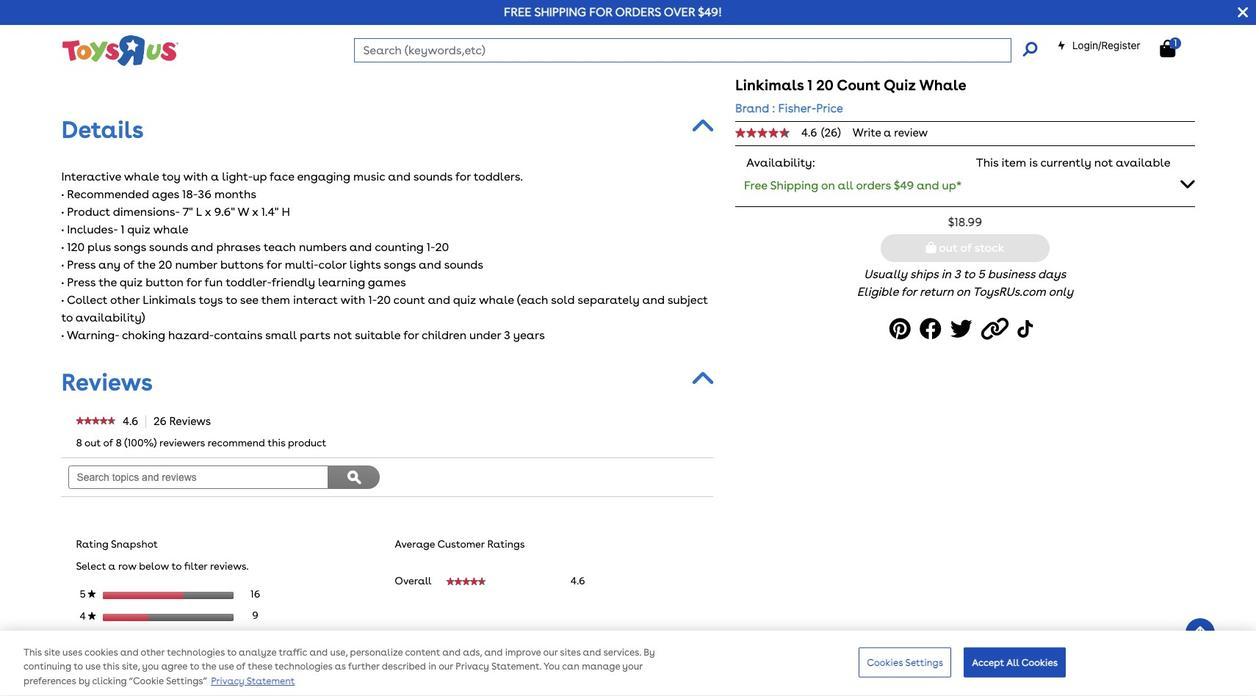 Task type: vqa. For each thing, say whether or not it's contained in the screenshot.
the rightmost the out
yes



Task type: describe. For each thing, give the bounding box(es) containing it.
and right music
[[388, 170, 411, 184]]

business
[[988, 268, 1035, 282]]

36
[[198, 187, 211, 201]]

shipping
[[534, 5, 586, 19]]

and up the site,
[[120, 648, 139, 659]]

free
[[744, 179, 768, 192]]

5 • from the top
[[61, 258, 64, 272]]

and left subject
[[642, 293, 665, 307]]

toys r us image
[[61, 34, 179, 67]]

1 use from the left
[[85, 662, 101, 673]]

:
[[772, 101, 775, 115]]

eligible
[[857, 285, 899, 299]]

further
[[348, 662, 380, 673]]

1 horizontal spatial with
[[341, 293, 365, 307]]

(2)
[[303, 13, 315, 24]]

2 press from the top
[[67, 275, 96, 289]]

not inside interactive whale toy with a light-up face engaging music and sounds for toddlers. • recommended ages 18-36 months • product dimensions- 7" l x 9.6" w x 1.4" h • includes- 1 quiz whale • 120 plus songs sounds and phrases teach numbers and counting 1-20 • press any of the 20 number buttons for multi-color lights songs and sounds • press the quiz button for fun toddler-friendly learning games • collect other linkimals toys to see them interact with 1-20 count and quiz whale (each sold separately and subject to availability) • warning- choking hazard-contains small parts not suitable for children under 3 years
[[333, 328, 352, 342]]

improve
[[505, 648, 541, 659]]

free shipping for orders over $49! link
[[504, 5, 722, 19]]

2 add from the left
[[278, 34, 301, 48]]

color
[[319, 258, 347, 272]]

average
[[395, 539, 435, 551]]

on inside free shipping on all orders $49 and up* "dropdown button"
[[821, 179, 835, 192]]

snapshot
[[111, 539, 158, 551]]

4.6 left (26)
[[802, 126, 817, 139]]

lights
[[350, 258, 381, 272]]

linkimals inside linkimals 1 20 count quiz whale brand : fisher-price
[[736, 76, 804, 94]]

h
[[282, 205, 290, 219]]

reviewers
[[159, 437, 205, 449]]

stock
[[975, 241, 1004, 255]]

over
[[664, 5, 695, 19]]

and up lights
[[350, 240, 372, 254]]

details
[[61, 115, 144, 144]]

4.9
[[623, 13, 637, 24]]

cookies settings button
[[859, 648, 952, 678]]

1 horizontal spatial technologies
[[275, 662, 333, 673]]

0 vertical spatial sounds
[[413, 170, 453, 184]]

1 vertical spatial songs
[[384, 258, 416, 272]]

customer
[[437, 539, 485, 551]]

0 for 1
[[252, 675, 258, 687]]

2 8 from the left
[[116, 437, 122, 449]]

to down (17)
[[473, 34, 484, 48]]

1 inside linkimals 1 20 count quiz whale brand : fisher-price
[[807, 76, 813, 94]]

1 vertical spatial our
[[439, 662, 453, 673]]

interactive
[[61, 170, 121, 184]]

20 up button
[[159, 258, 172, 272]]

site
[[44, 648, 60, 659]]

review
[[894, 126, 928, 140]]

0 vertical spatial whale
[[124, 170, 159, 184]]

cart for second the add to cart 'button' from the right
[[487, 34, 511, 48]]

this for this item is currently not available
[[976, 156, 999, 170]]

collect
[[67, 293, 107, 307]]

includes-
[[67, 222, 118, 236]]

ϙ
[[347, 470, 361, 484]]

only
[[1049, 285, 1073, 299]]

and left ads,
[[442, 648, 461, 659]]

ships
[[910, 268, 938, 282]]

privacy statement
[[211, 676, 295, 687]]

usually
[[864, 268, 907, 282]]

(26)
[[821, 126, 841, 139]]

1 vertical spatial out
[[84, 437, 101, 449]]

2 • from the top
[[61, 205, 64, 219]]

for left toddlers.
[[455, 170, 471, 184]]

for down number
[[186, 275, 202, 289]]

4.6 (17)
[[454, 13, 487, 24]]

free shipping on all orders $49 and up*
[[744, 179, 962, 192]]

free shipping on all orders $49 and up* button
[[736, 169, 1195, 201]]

price
[[816, 101, 843, 115]]

reviews.
[[210, 560, 249, 572]]

for left children
[[404, 328, 419, 342]]

1 8 from the left
[[76, 437, 82, 449]]

and up manage
[[583, 648, 601, 659]]

3 inside interactive whale toy with a light-up face engaging music and sounds for toddlers. • recommended ages 18-36 months • product dimensions- 7" l x 9.6" w x 1.4" h • includes- 1 quiz whale • 120 plus songs sounds and phrases teach numbers and counting 1-20 • press any of the 20 number buttons for multi-color lights songs and sounds • press the quiz button for fun toddler-friendly learning games • collect other linkimals toys to see them interact with 1-20 count and quiz whale (each sold separately and subject to availability) • warning- choking hazard-contains small parts not suitable for children under 3 years
[[504, 328, 511, 342]]

hazard-
[[168, 328, 214, 342]]

7"
[[183, 205, 193, 219]]

orders
[[615, 5, 661, 19]]

of inside this site uses cookies and other technologies to analyze traffic and use, personalize content and ads, and improve our sites and services. by continuing to use this site, you agree to the use of these technologies as further described in our privacy statement. you can manage your preferences by clicking "cookie settings"
[[236, 662, 245, 673]]

subject
[[668, 293, 708, 307]]

toys
[[199, 293, 223, 307]]

cart for fourth the add to cart 'button' from right
[[149, 34, 173, 48]]

9
[[252, 610, 259, 622]]

out inside button
[[939, 241, 958, 255]]

3 inside usually ships in 3 to 5 business days eligible for return on toysrus.com only
[[954, 268, 961, 282]]

and right "count"
[[428, 293, 450, 307]]

★ for 1
[[85, 677, 93, 685]]

as
[[335, 662, 346, 673]]

3 • from the top
[[61, 222, 64, 236]]

2 vertical spatial whale
[[479, 293, 514, 307]]

1.4"
[[261, 205, 279, 219]]

site,
[[122, 662, 140, 673]]

4 • from the top
[[61, 240, 64, 254]]

$18.99
[[948, 215, 982, 229]]

plus
[[87, 240, 111, 254]]

product
[[67, 205, 110, 219]]

20 inside linkimals 1 20 count quiz whale brand : fisher-price
[[816, 76, 834, 94]]

to down (8) on the left of page
[[135, 34, 146, 48]]

5.0 (2)
[[285, 13, 315, 24]]

★ for 2
[[88, 655, 95, 663]]

0 vertical spatial this
[[268, 437, 285, 449]]

write a review button
[[853, 126, 928, 140]]

availability:
[[747, 156, 815, 170]]

and right ads,
[[485, 648, 503, 659]]

20 right counting
[[435, 240, 449, 254]]

count
[[393, 293, 425, 307]]

separately
[[578, 293, 640, 307]]

(8)
[[134, 13, 146, 24]]

them
[[261, 293, 290, 307]]

warning-
[[67, 328, 119, 342]]

toddlers.
[[474, 170, 523, 184]]

(39)
[[641, 13, 659, 24]]

Enter Keyword or Item No. search field
[[354, 38, 1011, 62]]

settings
[[906, 657, 944, 668]]

sold
[[551, 293, 575, 307]]

26 reviews
[[154, 415, 211, 428]]

multi-
[[285, 258, 319, 272]]

share a link to linkimals 1 20 count quiz whale on twitter image
[[951, 313, 977, 346]]

0 horizontal spatial the
[[99, 275, 117, 289]]

cookies
[[85, 648, 118, 659]]

accept all cookies button
[[964, 648, 1066, 678]]

1 down 2
[[80, 675, 85, 687]]

1 x from the left
[[205, 205, 211, 219]]

9.6"
[[214, 205, 235, 219]]

and inside "dropdown button"
[[917, 179, 939, 192]]

0 vertical spatial with
[[183, 170, 208, 184]]

to down uses
[[74, 662, 83, 673]]

1 add to cart from the left
[[106, 34, 173, 48]]

4.5
[[116, 13, 130, 24]]

2 use from the left
[[219, 662, 234, 673]]

linkimals inside interactive whale toy with a light-up face engaging music and sounds for toddlers. • recommended ages 18-36 months • product dimensions- 7" l x 9.6" w x 1.4" h • includes- 1 quiz whale • 120 plus songs sounds and phrases teach numbers and counting 1-20 • press any of the 20 number buttons for multi-color lights songs and sounds • press the quiz button for fun toddler-friendly learning games • collect other linkimals toys to see them interact with 1-20 count and quiz whale (each sold separately and subject to availability) • warning- choking hazard-contains small parts not suitable for children under 3 years
[[143, 293, 196, 307]]

1 inside interactive whale toy with a light-up face engaging music and sounds for toddlers. • recommended ages 18-36 months • product dimensions- 7" l x 9.6" w x 1.4" h • includes- 1 quiz whale • 120 plus songs sounds and phrases teach numbers and counting 1-20 • press any of the 20 number buttons for multi-color lights songs and sounds • press the quiz button for fun toddler-friendly learning games • collect other linkimals toys to see them interact with 1-20 count and quiz whale (each sold separately and subject to availability) • warning- choking hazard-contains small parts not suitable for children under 3 years
[[120, 222, 125, 236]]

4.6 up "(100%)"
[[123, 415, 138, 428]]

all
[[1007, 657, 1019, 668]]

below
[[139, 560, 169, 572]]

copy a link to linkimals 1 20 count quiz whale image
[[981, 313, 1013, 346]]

1 horizontal spatial 1-
[[427, 240, 435, 254]]

choking
[[122, 328, 165, 342]]

in inside usually ships in 3 to 5 business days eligible for return on toysrus.com only
[[941, 268, 951, 282]]

statement
[[247, 676, 295, 687]]

to left filter
[[172, 560, 182, 572]]

see
[[240, 293, 258, 307]]

you
[[544, 662, 560, 673]]

and up number
[[191, 240, 213, 254]]

and left use,
[[310, 648, 328, 659]]

(17)
[[472, 13, 487, 24]]

3 add from the left
[[447, 34, 470, 48]]

for down teach
[[267, 258, 282, 272]]

w
[[238, 205, 249, 219]]

cart for first the add to cart 'button' from right
[[656, 34, 680, 48]]

tiktok image
[[1018, 313, 1037, 346]]

1 link
[[1160, 37, 1191, 58]]

product
[[288, 437, 326, 449]]

8 • from the top
[[61, 328, 64, 342]]

for
[[589, 5, 613, 19]]

4 ★
[[80, 610, 96, 622]]

2 vertical spatial sounds
[[444, 258, 483, 272]]

free shipping for orders over $49!
[[504, 5, 722, 19]]

overall
[[395, 575, 432, 587]]

to inside usually ships in 3 to 5 business days eligible for return on toysrus.com only
[[964, 268, 975, 282]]

sites
[[560, 648, 581, 659]]

1 press from the top
[[67, 258, 96, 272]]

4.6 up "sites"
[[571, 575, 585, 587]]

1 right login/register
[[1174, 37, 1177, 48]]



Task type: locate. For each thing, give the bounding box(es) containing it.
1 vertical spatial this
[[24, 648, 42, 659]]

0 vertical spatial the
[[137, 258, 156, 272]]

1 horizontal spatial songs
[[384, 258, 416, 272]]

privacy down ads,
[[456, 662, 489, 673]]

★ right uses
[[88, 655, 95, 663]]

the up button
[[137, 258, 156, 272]]

details link
[[61, 115, 144, 144]]

★ down 2 ★ on the bottom left of page
[[85, 677, 93, 685]]

this up 'clicking'
[[103, 662, 119, 673]]

to down the (39)
[[642, 34, 653, 48]]

other inside interactive whale toy with a light-up face engaging music and sounds for toddlers. • recommended ages 18-36 months • product dimensions- 7" l x 9.6" w x 1.4" h • includes- 1 quiz whale • 120 plus songs sounds and phrases teach numbers and counting 1-20 • press any of the 20 number buttons for multi-color lights songs and sounds • press the quiz button for fun toddler-friendly learning games • collect other linkimals toys to see them interact with 1-20 count and quiz whale (each sold separately and subject to availability) • warning- choking hazard-contains small parts not suitable for children under 3 years
[[110, 293, 140, 307]]

1 vertical spatial sounds
[[149, 240, 188, 254]]

whale down 7"
[[153, 222, 189, 236]]

4.6 left (17)
[[454, 13, 468, 24]]

use up 1 ★
[[85, 662, 101, 673]]

0 vertical spatial in
[[941, 268, 951, 282]]

of left stock on the right of page
[[961, 241, 972, 255]]

1 horizontal spatial use
[[219, 662, 234, 673]]

continuing
[[24, 662, 71, 673]]

0 vertical spatial 0
[[252, 653, 258, 665]]

2 add to cart from the left
[[275, 34, 342, 48]]

x right 'w'
[[252, 205, 258, 219]]

by
[[79, 676, 90, 687]]

learning
[[318, 275, 365, 289]]

1 horizontal spatial the
[[137, 258, 156, 272]]

0 vertical spatial out
[[939, 241, 958, 255]]

0 horizontal spatial x
[[205, 205, 211, 219]]

privacy inside this site uses cookies and other technologies to analyze traffic and use, personalize content and ads, and improve our sites and services. by continuing to use this site, you agree to the use of these technologies as further described in our privacy statement. you can manage your preferences by clicking "cookie settings"
[[456, 662, 489, 673]]

0 horizontal spatial not
[[333, 328, 352, 342]]

music
[[353, 170, 385, 184]]

0 vertical spatial 5
[[978, 268, 985, 282]]

linkimals
[[736, 76, 804, 94], [143, 293, 196, 307]]

add to cart down (8) on the left of page
[[106, 34, 173, 48]]

0 vertical spatial not
[[1095, 156, 1113, 170]]

add to cart button down 4.5 (8) on the left top of page
[[58, 27, 212, 55]]

up
[[253, 170, 267, 184]]

1 vertical spatial linkimals
[[143, 293, 196, 307]]

to down collect
[[61, 311, 73, 325]]

0 horizontal spatial privacy
[[211, 676, 244, 687]]

shopping bag image
[[96, 34, 106, 46], [265, 34, 275, 46], [434, 34, 444, 46], [603, 34, 613, 46], [1160, 40, 1176, 57], [926, 242, 936, 254]]

shopping bag image inside 1 link
[[1160, 40, 1176, 57]]

cookies left settings
[[867, 657, 903, 668]]

shopping bag image inside out of stock button
[[926, 242, 936, 254]]

20 down 'games'
[[377, 293, 391, 307]]

1 horizontal spatial a
[[211, 170, 219, 184]]

1 vertical spatial with
[[341, 293, 365, 307]]

write
[[853, 126, 881, 140]]

sounds
[[413, 170, 453, 184], [149, 240, 188, 254], [444, 258, 483, 272]]

1 0 from the top
[[252, 653, 258, 665]]

of inside button
[[961, 241, 972, 255]]

counting
[[375, 240, 424, 254]]

3 add to cart from the left
[[444, 34, 511, 48]]

the
[[137, 258, 156, 272], [99, 275, 117, 289], [202, 662, 216, 673]]

whale left the toy
[[124, 170, 159, 184]]

traffic
[[279, 648, 307, 659]]

to down (2)
[[304, 34, 315, 48]]

years
[[513, 328, 545, 342]]

2 horizontal spatial a
[[884, 126, 891, 140]]

1 horizontal spatial our
[[543, 648, 558, 659]]

to up settings"
[[190, 662, 199, 673]]

privacy
[[456, 662, 489, 673], [211, 676, 244, 687]]

cookies
[[867, 657, 903, 668], [1022, 657, 1058, 668]]

0 vertical spatial reviews
[[61, 368, 153, 397]]

1 vertical spatial technologies
[[275, 662, 333, 673]]

login/register
[[1073, 39, 1141, 51]]

this
[[268, 437, 285, 449], [103, 662, 119, 673]]

of up privacy statement 'link' at left
[[236, 662, 245, 673]]

1 horizontal spatial in
[[941, 268, 951, 282]]

numbers
[[299, 240, 347, 254]]

this inside this site uses cookies and other technologies to analyze traffic and use, personalize content and ads, and improve our sites and services. by continuing to use this site, you agree to the use of these technologies as further described in our privacy statement. you can manage your preferences by clicking "cookie settings"
[[24, 648, 42, 659]]

2 add to cart button from the left
[[227, 27, 381, 55]]

0 horizontal spatial technologies
[[167, 648, 225, 659]]

linkimals up :
[[736, 76, 804, 94]]

1 vertical spatial press
[[67, 275, 96, 289]]

★ down the 5 ★
[[88, 612, 96, 620]]

•
[[61, 187, 64, 201], [61, 205, 64, 219], [61, 222, 64, 236], [61, 240, 64, 254], [61, 258, 64, 272], [61, 275, 64, 289], [61, 293, 64, 307], [61, 328, 64, 342]]

quiz up children
[[453, 293, 476, 307]]

0 vertical spatial 1-
[[427, 240, 435, 254]]

4 add to cart button from the left
[[565, 27, 719, 55]]

1 horizontal spatial other
[[141, 648, 165, 659]]

0 vertical spatial press
[[67, 258, 96, 272]]

toddler-
[[226, 275, 272, 289]]

x
[[205, 205, 211, 219], [252, 205, 258, 219]]

★ inside 1 ★
[[85, 677, 93, 685]]

2 x from the left
[[252, 205, 258, 219]]

not right currently
[[1095, 156, 1113, 170]]

4 cart from the left
[[656, 34, 680, 48]]

0 for 2
[[252, 653, 258, 665]]

1 vertical spatial quiz
[[120, 275, 143, 289]]

share linkimals 1 20 count quiz whale on facebook image
[[920, 313, 946, 346]]

8
[[76, 437, 82, 449], [116, 437, 122, 449]]

4 add to cart from the left
[[613, 34, 680, 48]]

0 vertical spatial linkimals
[[736, 76, 804, 94]]

2 cookies from the left
[[1022, 657, 1058, 668]]

1 down dimensions-
[[120, 222, 125, 236]]

press
[[67, 258, 96, 272], [67, 275, 96, 289]]

agree
[[161, 662, 188, 673]]

privacy statement link
[[211, 676, 295, 687]]

out down $18.99
[[939, 241, 958, 255]]

x right l
[[205, 205, 211, 219]]

quiz down "any"
[[120, 275, 143, 289]]

in up return
[[941, 268, 951, 282]]

2 vertical spatial a
[[108, 560, 116, 572]]

these
[[248, 662, 272, 673]]

0 horizontal spatial use
[[85, 662, 101, 673]]

1 vertical spatial the
[[99, 275, 117, 289]]

0 vertical spatial this
[[976, 156, 999, 170]]

our up you
[[543, 648, 558, 659]]

cookies inside button
[[1022, 657, 1058, 668]]

1 up fisher-
[[807, 76, 813, 94]]

toy
[[162, 170, 180, 184]]

3 down out of stock button at top right
[[954, 268, 961, 282]]

0 vertical spatial technologies
[[167, 648, 225, 659]]

add down 5.0
[[278, 34, 301, 48]]

add down 4.6 (17)
[[447, 34, 470, 48]]

and down counting
[[419, 258, 441, 272]]

sounds up number
[[149, 240, 188, 254]]

the inside this site uses cookies and other technologies to analyze traffic and use, personalize content and ads, and improve our sites and services. by continuing to use this site, you agree to the use of these technologies as further described in our privacy statement. you can manage your preferences by clicking "cookie settings"
[[202, 662, 216, 673]]

1 add to cart button from the left
[[58, 27, 212, 55]]

1 horizontal spatial this
[[268, 437, 285, 449]]

count
[[837, 76, 880, 94]]

other up the you
[[141, 648, 165, 659]]

0 horizontal spatial 1-
[[368, 293, 377, 307]]

add to cart button down 5.0 (2) at the top left of the page
[[227, 27, 381, 55]]

None search field
[[354, 38, 1037, 62]]

on left all on the top of page
[[821, 179, 835, 192]]

1 vertical spatial reviews
[[169, 415, 211, 428]]

dimensions-
[[113, 205, 180, 219]]

a for select a row below to filter reviews.
[[108, 560, 116, 572]]

0 horizontal spatial songs
[[114, 240, 146, 254]]

★ for 4
[[88, 612, 96, 620]]

with up 18-
[[183, 170, 208, 184]]

4.5 (8)
[[116, 13, 146, 24]]

a right write
[[884, 126, 891, 140]]

0 vertical spatial privacy
[[456, 662, 489, 673]]

toysrus.com
[[973, 285, 1046, 299]]

Search topics and reviews search region search field
[[61, 459, 387, 497]]

technologies up agree
[[167, 648, 225, 659]]

and
[[388, 170, 411, 184], [917, 179, 939, 192], [191, 240, 213, 254], [350, 240, 372, 254], [419, 258, 441, 272], [428, 293, 450, 307], [642, 293, 665, 307], [120, 648, 139, 659], [310, 648, 328, 659], [442, 648, 461, 659], [485, 648, 503, 659], [583, 648, 601, 659]]

uses
[[62, 648, 82, 659]]

1 vertical spatial not
[[333, 328, 352, 342]]

2 vertical spatial quiz
[[453, 293, 476, 307]]

a inside interactive whale toy with a light-up face engaging music and sounds for toddlers. • recommended ages 18-36 months • product dimensions- 7" l x 9.6" w x 1.4" h • includes- 1 quiz whale • 120 plus songs sounds and phrases teach numbers and counting 1-20 • press any of the 20 number buttons for multi-color lights songs and sounds • press the quiz button for fun toddler-friendly learning games • collect other linkimals toys to see them interact with 1-20 count and quiz whale (each sold separately and subject to availability) • warning- choking hazard-contains small parts not suitable for children under 3 years
[[211, 170, 219, 184]]

to left analyze
[[227, 648, 237, 659]]

with
[[183, 170, 208, 184], [341, 293, 365, 307]]

1 vertical spatial on
[[956, 285, 970, 299]]

write a review
[[853, 126, 928, 140]]

brand
[[736, 101, 769, 115]]

use
[[85, 662, 101, 673], [219, 662, 234, 673]]

not right parts
[[333, 328, 352, 342]]

0 horizontal spatial with
[[183, 170, 208, 184]]

1 cookies from the left
[[867, 657, 903, 668]]

0 horizontal spatial 3
[[504, 328, 511, 342]]

0 vertical spatial songs
[[114, 240, 146, 254]]

a
[[884, 126, 891, 140], [211, 170, 219, 184], [108, 560, 116, 572]]

0 vertical spatial our
[[543, 648, 558, 659]]

20 up price
[[816, 76, 834, 94]]

6 • from the top
[[61, 275, 64, 289]]

press up collect
[[67, 275, 96, 289]]

fun
[[205, 275, 223, 289]]

for inside usually ships in 3 to 5 business days eligible for return on toysrus.com only
[[901, 285, 917, 299]]

1 vertical spatial 5
[[80, 589, 88, 600]]

1 horizontal spatial x
[[252, 205, 258, 219]]

add down 4.9
[[616, 34, 639, 48]]

out left "(100%)"
[[84, 437, 101, 449]]

ages
[[152, 187, 179, 201]]

our down content
[[439, 662, 453, 673]]

3 add to cart button from the left
[[396, 27, 550, 55]]

on
[[821, 179, 835, 192], [956, 285, 970, 299]]

orders
[[856, 179, 891, 192]]

1 horizontal spatial reviews
[[169, 415, 211, 428]]

clicking
[[92, 676, 127, 687]]

5
[[978, 268, 985, 282], [80, 589, 88, 600]]

out of stock
[[936, 241, 1004, 255]]

★ for 5
[[88, 590, 96, 598]]

accept all cookies
[[972, 657, 1058, 668]]

0 horizontal spatial a
[[108, 560, 116, 572]]

0 horizontal spatial our
[[439, 662, 453, 673]]

1 horizontal spatial 8
[[116, 437, 122, 449]]

linkimals down button
[[143, 293, 196, 307]]

create a pinterest pin for linkimals 1 20 count quiz whale image
[[889, 313, 915, 346]]

this for this site uses cookies and other technologies to analyze traffic and use, personalize content and ads, and improve our sites and services. by continuing to use this site, you agree to the use of these technologies as further described in our privacy statement. you can manage your preferences by clicking "cookie settings"
[[24, 648, 42, 659]]

0 horizontal spatial other
[[110, 293, 140, 307]]

★ inside the 5 ★
[[88, 590, 96, 598]]

to left 'see'
[[226, 293, 237, 307]]

interactive whale toy with a light-up face engaging music and sounds for toddlers. • recommended ages 18-36 months • product dimensions- 7" l x 9.6" w x 1.4" h • includes- 1 quiz whale • 120 plus songs sounds and phrases teach numbers and counting 1-20 • press any of the 20 number buttons for multi-color lights songs and sounds • press the quiz button for fun toddler-friendly learning games • collect other linkimals toys to see them interact with 1-20 count and quiz whale (each sold separately and subject to availability) • warning- choking hazard-contains small parts not suitable for children under 3 years
[[61, 170, 708, 342]]

0 horizontal spatial on
[[821, 179, 835, 192]]

services.
[[604, 648, 641, 659]]

by
[[644, 648, 655, 659]]

other up availability)
[[110, 293, 140, 307]]

this inside this site uses cookies and other technologies to analyze traffic and use, personalize content and ads, and improve our sites and services. by continuing to use this site, you agree to the use of these technologies as further described in our privacy statement. you can manage your preferences by clicking "cookie settings"
[[103, 662, 119, 673]]

18-
[[182, 187, 198, 201]]

0 vertical spatial 3
[[954, 268, 961, 282]]

fisher-
[[778, 101, 816, 115]]

ϙ button
[[329, 466, 380, 490]]

2 cart from the left
[[318, 34, 342, 48]]

0 vertical spatial a
[[884, 126, 891, 140]]

5 inside usually ships in 3 to 5 business days eligible for return on toysrus.com only
[[978, 268, 985, 282]]

quiz down dimensions-
[[127, 222, 150, 236]]

1 add from the left
[[109, 34, 132, 48]]

add to cart button down 4.6 (17)
[[396, 27, 550, 55]]

close button image
[[1238, 4, 1248, 21]]

songs up "any"
[[114, 240, 146, 254]]

to down out of stock button at top right
[[964, 268, 975, 282]]

a up 36
[[211, 170, 219, 184]]

1 horizontal spatial linkimals
[[736, 76, 804, 94]]

interact
[[293, 293, 338, 307]]

reviews up reviewers
[[169, 415, 211, 428]]

0 horizontal spatial this
[[24, 648, 42, 659]]

0 horizontal spatial this
[[103, 662, 119, 673]]

add to cart down (17)
[[444, 34, 511, 48]]

and left 'up*'
[[917, 179, 939, 192]]

item
[[1002, 156, 1026, 170]]

sounds up children
[[444, 258, 483, 272]]

2 0 from the top
[[252, 675, 258, 687]]

1 vertical spatial privacy
[[211, 676, 244, 687]]

quiz
[[127, 222, 150, 236], [120, 275, 143, 289], [453, 293, 476, 307]]

(each
[[517, 293, 548, 307]]

use,
[[330, 648, 348, 659]]

3 cart from the left
[[487, 34, 511, 48]]

Search topics and reviews text field
[[69, 466, 329, 490]]

of left "(100%)"
[[103, 437, 113, 449]]

not
[[1095, 156, 1113, 170], [333, 328, 352, 342]]

to
[[135, 34, 146, 48], [304, 34, 315, 48], [473, 34, 484, 48], [642, 34, 653, 48], [964, 268, 975, 282], [226, 293, 237, 307], [61, 311, 73, 325], [172, 560, 182, 572], [227, 648, 237, 659], [74, 662, 83, 673], [190, 662, 199, 673]]

in inside this site uses cookies and other technologies to analyze traffic and use, personalize content and ads, and improve our sites and services. by continuing to use this site, you agree to the use of these technologies as further described in our privacy statement. you can manage your preferences by clicking "cookie settings"
[[428, 662, 436, 673]]

0 horizontal spatial in
[[428, 662, 436, 673]]

0 vertical spatial other
[[110, 293, 140, 307]]

1 horizontal spatial this
[[976, 156, 999, 170]]

1 cart from the left
[[149, 34, 173, 48]]

friendly
[[272, 275, 315, 289]]

small
[[265, 328, 297, 342]]

1 horizontal spatial 3
[[954, 268, 961, 282]]

with down learning at the top left of the page
[[341, 293, 365, 307]]

0 up privacy statement
[[252, 653, 258, 665]]

0 horizontal spatial out
[[84, 437, 101, 449]]

on inside usually ships in 3 to 5 business days eligible for return on toysrus.com only
[[956, 285, 970, 299]]

available
[[1116, 156, 1171, 170]]

0 horizontal spatial 8
[[76, 437, 82, 449]]

cart for second the add to cart 'button' from the left
[[318, 34, 342, 48]]

other inside this site uses cookies and other technologies to analyze traffic and use, personalize content and ads, and improve our sites and services. by continuing to use this site, you agree to the use of these technologies as further described in our privacy statement. you can manage your preferences by clicking "cookie settings"
[[141, 648, 165, 659]]

of right "any"
[[123, 258, 134, 272]]

contains
[[214, 328, 262, 342]]

0 vertical spatial on
[[821, 179, 835, 192]]

this left site
[[24, 648, 42, 659]]

a for write a review
[[884, 126, 891, 140]]

statement.
[[491, 662, 541, 673]]

of inside interactive whale toy with a light-up face engaging music and sounds for toddlers. • recommended ages 18-36 months • product dimensions- 7" l x 9.6" w x 1.4" h • includes- 1 quiz whale • 120 plus songs sounds and phrases teach numbers and counting 1-20 • press any of the 20 number buttons for multi-color lights songs and sounds • press the quiz button for fun toddler-friendly learning games • collect other linkimals toys to see them interact with 1-20 count and quiz whale (each sold separately and subject to availability) • warning- choking hazard-contains small parts not suitable for children under 3 years
[[123, 258, 134, 272]]

★ up 4 ★
[[88, 590, 96, 598]]

add to cart down the (39)
[[613, 34, 680, 48]]

0 horizontal spatial 5
[[80, 589, 88, 600]]

★ inside 2 ★
[[88, 655, 95, 663]]

7 • from the top
[[61, 293, 64, 307]]

for
[[455, 170, 471, 184], [267, 258, 282, 272], [186, 275, 202, 289], [901, 285, 917, 299], [404, 328, 419, 342]]

2 horizontal spatial the
[[202, 662, 216, 673]]

★
[[88, 590, 96, 598], [88, 612, 96, 620], [88, 655, 95, 663], [85, 677, 93, 685]]

1- down 'games'
[[368, 293, 377, 307]]

2 vertical spatial the
[[202, 662, 216, 673]]

0 vertical spatial quiz
[[127, 222, 150, 236]]

usually ships in 3 to 5 business days eligible for return on toysrus.com only
[[857, 268, 1073, 299]]

analyze
[[239, 648, 276, 659]]

0 horizontal spatial linkimals
[[143, 293, 196, 307]]

(100%)
[[124, 437, 157, 449]]

technologies down traffic
[[275, 662, 333, 673]]

1 • from the top
[[61, 187, 64, 201]]

1 vertical spatial 1-
[[368, 293, 377, 307]]

1 vertical spatial 3
[[504, 328, 511, 342]]

settings"
[[166, 676, 207, 687]]

1 horizontal spatial not
[[1095, 156, 1113, 170]]

★ inside 4 ★
[[88, 612, 96, 620]]

for down ships
[[901, 285, 917, 299]]

0 horizontal spatial reviews
[[61, 368, 153, 397]]

1 horizontal spatial on
[[956, 285, 970, 299]]

1 vertical spatial in
[[428, 662, 436, 673]]

filter
[[184, 560, 207, 572]]

games
[[368, 275, 406, 289]]

cookies inside button
[[867, 657, 903, 668]]

songs
[[114, 240, 146, 254], [384, 258, 416, 272]]

0 horizontal spatial cookies
[[867, 657, 903, 668]]

16
[[250, 588, 260, 600]]

1 vertical spatial a
[[211, 170, 219, 184]]

3 left years
[[504, 328, 511, 342]]

1 horizontal spatial cookies
[[1022, 657, 1058, 668]]

whale left the (each
[[479, 293, 514, 307]]

26 reviews link
[[153, 415, 219, 428]]

the up settings"
[[202, 662, 216, 673]]

a left row
[[108, 560, 116, 572]]

1 vertical spatial whale
[[153, 222, 189, 236]]

1 horizontal spatial out
[[939, 241, 958, 255]]

ads,
[[463, 648, 482, 659]]

1 vertical spatial 0
[[252, 675, 258, 687]]

1 vertical spatial other
[[141, 648, 165, 659]]

days
[[1038, 268, 1066, 282]]

1 horizontal spatial privacy
[[456, 662, 489, 673]]

reviews link
[[61, 368, 153, 397]]

1- right counting
[[427, 240, 435, 254]]

add to cart button down 4.9 (39)
[[565, 27, 719, 55]]

1 horizontal spatial 5
[[978, 268, 985, 282]]

1 vertical spatial this
[[103, 662, 119, 673]]

the down "any"
[[99, 275, 117, 289]]

4 add from the left
[[616, 34, 639, 48]]

any
[[99, 258, 120, 272]]

currently
[[1041, 156, 1092, 170]]

1
[[1174, 37, 1177, 48], [807, 76, 813, 94], [120, 222, 125, 236], [80, 675, 85, 687]]



